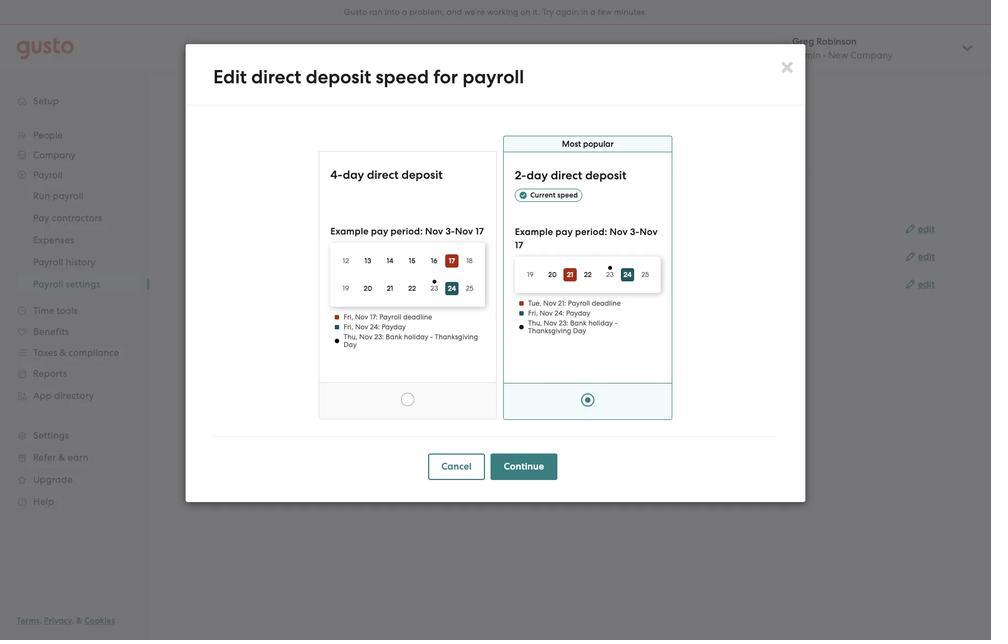 Task type: describe. For each thing, give the bounding box(es) containing it.
terms
[[17, 617, 40, 626]]

bank for example pay period : nov 3 -
[[570, 319, 587, 328]]

direct deposit speed
[[324, 224, 413, 235]]

example pay period : nov 3 -
[[515, 227, 640, 238]]

edit for days
[[918, 224, 935, 235]]

we're
[[464, 7, 485, 17]]

× button
[[780, 52, 794, 80]]

nov inside nov 17
[[640, 227, 658, 238]]

2 days
[[422, 224, 451, 235]]

deposit inside most popular button
[[585, 169, 627, 183]]

custom earnings button
[[255, 148, 339, 174]]

22 inside most popular button
[[584, 271, 592, 279]]

into
[[385, 7, 400, 17]]

home image
[[17, 37, 74, 59]]

holiday for example pay period : nov 3 -
[[588, 319, 613, 328]]

current
[[530, 191, 556, 199]]

most
[[562, 139, 581, 149]]

payday
[[353, 251, 387, 262]]

23 inside thu, nov 23 : bank holiday - thanksgiving day
[[559, 319, 567, 328]]

bank for example pay period : nov 3 - nov 17
[[386, 333, 402, 341]]

tue,
[[528, 299, 541, 308]]

bank descriptor
[[345, 279, 413, 290]]

payday for example pay period : nov 3 - nov 17
[[382, 323, 406, 331]]

schedule
[[485, 329, 526, 340]]

most popular
[[562, 139, 614, 149]]

deadline for example pay period : nov 3 - nov 17
[[403, 313, 432, 322]]

set
[[435, 329, 450, 340]]

current speed
[[530, 191, 578, 199]]

tue, nov 21 : payroll deadline
[[528, 299, 621, 308]]

ran
[[369, 7, 383, 17]]

nov inside thu, nov 23 : bank holiday - thanksgiving day
[[544, 319, 557, 328]]

settings tab panel
[[206, 183, 935, 356]]

22 inside button
[[408, 285, 416, 293]]

2-
[[515, 169, 527, 183]]

2
[[422, 224, 428, 235]]

cookies
[[84, 617, 115, 626]]

gusto ran into a problem, and we're working on it. try again in a few minutes.
[[344, 7, 647, 17]]

and
[[447, 7, 462, 17]]

deposit inside button
[[401, 168, 443, 182]]

payroll down "edit"
[[206, 105, 266, 128]]

cancel
[[441, 461, 472, 473]]

: inside thu, nov 23 : bank holiday - thanksgiving day
[[567, 319, 568, 328]]

thanksgiving day
[[344, 333, 478, 349]]

3 edit button from the top
[[906, 278, 935, 292]]

direct
[[324, 224, 349, 235]]

- for example pay period : nov 3 -
[[636, 227, 640, 238]]

21 inside button
[[387, 285, 393, 293]]

minutes.
[[614, 7, 647, 17]]

show details
[[422, 251, 477, 262]]

13
[[365, 257, 371, 265]]

direct for 2-day direct deposit
[[551, 169, 582, 183]]

private payday email
[[321, 251, 413, 262]]

18
[[466, 257, 473, 265]]

fri, for example pay period : nov 3 - nov 17
[[344, 323, 353, 331]]

payroll
[[463, 66, 524, 88]]

pay for example pay period : nov 3 - nov 17
[[371, 226, 388, 238]]

period for example pay period : nov 3 - nov 17
[[391, 226, 420, 238]]

fri, nov 17 : payroll deadline
[[344, 313, 432, 322]]

day for 4-
[[343, 168, 364, 182]]

payroll inside button
[[379, 313, 401, 322]]

continue button
[[491, 454, 557, 481]]

pay for example pay period : nov 3 -
[[556, 227, 573, 238]]

fri, down bank descriptor
[[344, 313, 353, 322]]

20 inside most popular button
[[548, 271, 557, 279]]

day for 2-
[[527, 169, 548, 183]]

email
[[389, 251, 413, 262]]

2 , from the left
[[72, 617, 74, 626]]

1 a from the left
[[402, 7, 407, 17]]

thanksgiving inside thu, nov 23 : bank holiday - thanksgiving day
[[528, 327, 571, 335]]

14
[[387, 257, 393, 265]]

24 down nov 17
[[624, 271, 632, 279]]

payday for example pay period : nov 3 -
[[566, 309, 590, 318]]

4-
[[330, 168, 343, 182]]

none button containing 4-day direct deposit
[[319, 151, 497, 420]]

thu, for example pay period : nov 3 - nov 17
[[344, 333, 358, 341]]

period for example pay period : nov 3 -
[[575, 227, 605, 238]]

problem,
[[409, 7, 444, 17]]

payroll inside settings tab panel
[[452, 329, 483, 340]]

speed inside settings tab panel
[[387, 224, 413, 235]]

19 inside button
[[343, 285, 349, 293]]

custom earnings
[[264, 156, 330, 166]]

23 down the 16 on the left of page
[[430, 285, 438, 293]]

on
[[520, 7, 531, 17]]

gusto
[[422, 279, 454, 290]]

for
[[433, 66, 458, 88]]

edit button for days
[[906, 223, 935, 236]]

deposit up settings
[[306, 66, 371, 88]]

set payroll schedule
[[435, 329, 526, 340]]

descriptor
[[369, 279, 413, 290]]

again
[[556, 7, 579, 17]]

in
[[581, 7, 588, 17]]

fri, for example pay period : nov 3 -
[[528, 309, 538, 318]]



Task type: locate. For each thing, give the bounding box(es) containing it.
25
[[641, 271, 649, 279], [466, 285, 474, 293]]

example inside most popular button
[[515, 227, 553, 238]]

21 down the 14
[[387, 285, 393, 293]]

1 vertical spatial speed
[[557, 191, 578, 199]]

nov
[[425, 226, 443, 238], [455, 226, 473, 238], [610, 227, 628, 238], [640, 227, 658, 238], [543, 299, 556, 308], [540, 309, 553, 318], [355, 313, 368, 322], [544, 319, 557, 328], [355, 323, 368, 331], [359, 333, 373, 341]]

1 vertical spatial 20
[[364, 285, 372, 293]]

payday inside button
[[382, 323, 406, 331]]

2 horizontal spatial bank
[[570, 319, 587, 328]]

day inside most popular button
[[527, 169, 548, 183]]

,
[[40, 617, 42, 626], [72, 617, 74, 626]]

holiday left set
[[404, 333, 428, 341]]

- for thu, nov 23 : bank holiday - thanksgiving day
[[615, 319, 618, 328]]

popular
[[583, 139, 614, 149]]

thu, nov 23 : bank holiday -
[[344, 333, 435, 341]]

1 horizontal spatial day
[[527, 169, 548, 183]]

deadline up thanksgiving day
[[403, 313, 432, 322]]

direct inside button
[[367, 168, 399, 182]]

payday up thu, nov 23 : bank holiday -
[[382, 323, 406, 331]]

2 vertical spatial 21
[[558, 299, 564, 308]]

- for thu, nov 23 : bank holiday -
[[430, 333, 433, 341]]

:
[[420, 226, 423, 238], [605, 227, 607, 238], [564, 299, 566, 308], [563, 309, 564, 318], [376, 313, 378, 322], [567, 319, 568, 328], [378, 323, 380, 331], [382, 333, 384, 341]]

set payroll schedule link
[[422, 329, 526, 340]]

, left privacy link
[[40, 617, 42, 626]]

fri, nov 24 : payday down fri, nov 17 : payroll deadline
[[344, 323, 406, 331]]

thu, for example pay period : nov 3 -
[[528, 319, 542, 328]]

×
[[780, 52, 794, 80]]

1 horizontal spatial 3
[[630, 227, 636, 238]]

0 horizontal spatial thanksgiving
[[435, 333, 478, 341]]

few
[[598, 7, 612, 17]]

None radio
[[581, 394, 594, 407]]

0 horizontal spatial pay
[[371, 226, 388, 238]]

nov 17
[[515, 227, 658, 251]]

fri, down fri, nov 17 : payroll deadline
[[344, 323, 353, 331]]

period inside most popular button
[[575, 227, 605, 238]]

1 vertical spatial edit
[[918, 251, 935, 263]]

20 down 13
[[364, 285, 372, 293]]

0 horizontal spatial day
[[343, 168, 364, 182]]

fri, nov 24 : payday
[[528, 309, 590, 318], [344, 323, 406, 331]]

thu, nov 23 : bank holiday - thanksgiving day
[[528, 319, 618, 335]]

custom
[[264, 156, 294, 166]]

account menu element
[[778, 25, 975, 72]]

1 horizontal spatial thanksgiving
[[528, 327, 571, 335]]

deposit
[[306, 66, 371, 88], [401, 168, 443, 182], [585, 169, 627, 183], [352, 224, 384, 235]]

1 horizontal spatial 19
[[527, 271, 534, 279]]

2-day direct deposit
[[515, 169, 627, 183]]

direct up payroll settings
[[251, 66, 301, 88]]

terms , privacy , & cookies
[[17, 617, 115, 626]]

2 vertical spatial speed
[[387, 224, 413, 235]]

speed left 2
[[387, 224, 413, 235]]

0 vertical spatial edit
[[918, 224, 935, 235]]

0 horizontal spatial bank
[[345, 279, 367, 290]]

payroll right set
[[452, 329, 483, 340]]

0 vertical spatial speed
[[376, 66, 429, 88]]

private
[[321, 251, 351, 262]]

0 vertical spatial edit button
[[906, 223, 935, 236]]

1 vertical spatial deadline
[[403, 313, 432, 322]]

17 inside nov 17
[[515, 240, 523, 251]]

0 vertical spatial fri, nov 24 : payday
[[528, 309, 590, 318]]

19 inside most popular button
[[527, 271, 534, 279]]

example for example pay period : nov 3 - nov 17
[[330, 226, 369, 238]]

1 horizontal spatial thu,
[[528, 319, 542, 328]]

deposit up private payday email
[[352, 224, 384, 235]]

1 vertical spatial thu,
[[344, 333, 358, 341]]

edit direct deposit speed for payroll
[[213, 66, 524, 88]]

0 horizontal spatial fri, nov 24 : payday
[[344, 323, 406, 331]]

direct for 4-day direct deposit
[[367, 168, 399, 182]]

bank inside button
[[386, 333, 402, 341]]

&
[[76, 617, 82, 626]]

thanksgiving down tue,
[[528, 327, 571, 335]]

direct right 4-
[[367, 168, 399, 182]]

day inside thu, nov 23 : bank holiday - thanksgiving day
[[573, 327, 586, 335]]

day
[[343, 168, 364, 182], [527, 169, 548, 183]]

privacy
[[44, 617, 72, 626]]

deadline inside button
[[403, 313, 432, 322]]

period left 2
[[391, 226, 420, 238]]

0 vertical spatial deadline
[[592, 299, 621, 308]]

thu, down fri, nov 17 : payroll deadline
[[344, 333, 358, 341]]

None radio
[[401, 393, 414, 407]]

edit for details
[[918, 251, 935, 263]]

0 horizontal spatial 20
[[364, 285, 372, 293]]

24 down the show details
[[448, 285, 456, 293]]

period inside button
[[391, 226, 420, 238]]

pay down current speed in the top right of the page
[[556, 227, 573, 238]]

gusto
[[344, 7, 367, 17]]

1 horizontal spatial example
[[515, 227, 553, 238]]

25 inside button
[[466, 285, 474, 293]]

0 horizontal spatial 21
[[387, 285, 393, 293]]

a
[[402, 7, 407, 17], [590, 7, 596, 17]]

day down fri, nov 17 : payroll deadline
[[344, 341, 357, 349]]

0 vertical spatial holiday
[[588, 319, 613, 328]]

bank inside thu, nov 23 : bank holiday - thanksgiving day
[[570, 319, 587, 328]]

edit button for details
[[906, 251, 935, 264]]

bank down 12
[[345, 279, 367, 290]]

1 horizontal spatial direct
[[367, 168, 399, 182]]

bank inside settings tab panel
[[345, 279, 367, 290]]

0 horizontal spatial holiday
[[404, 333, 428, 341]]

direct inside most popular button
[[551, 169, 582, 183]]

22 up 'tue, nov 21 : payroll deadline'
[[584, 271, 592, 279]]

cookies button
[[84, 615, 115, 628]]

1 vertical spatial 25
[[466, 285, 474, 293]]

pay inside most popular button
[[556, 227, 573, 238]]

15
[[409, 257, 415, 265]]

1 horizontal spatial holiday
[[588, 319, 613, 328]]

payday down 'tue, nov 21 : payroll deadline'
[[566, 309, 590, 318]]

3 edit from the top
[[918, 279, 935, 291]]

show
[[422, 251, 446, 262]]

1 horizontal spatial deadline
[[592, 299, 621, 308]]

0 horizontal spatial 3
[[445, 226, 451, 238]]

3 inside button
[[445, 226, 451, 238]]

0 vertical spatial 22
[[584, 271, 592, 279]]

payday
[[566, 309, 590, 318], [382, 323, 406, 331]]

1 edit button from the top
[[906, 223, 935, 236]]

× document
[[186, 44, 805, 503]]

1 vertical spatial 21
[[387, 285, 393, 293]]

speed down 2-day direct deposit
[[557, 191, 578, 199]]

2 vertical spatial bank
[[386, 333, 402, 341]]

bank down fri, nov 17 : payroll deadline
[[386, 333, 402, 341]]

2 horizontal spatial direct
[[551, 169, 582, 183]]

example down current at top
[[515, 227, 553, 238]]

0 vertical spatial day
[[573, 327, 586, 335]]

0 horizontal spatial 19
[[343, 285, 349, 293]]

1 horizontal spatial 22
[[584, 271, 592, 279]]

deadline inside most popular button
[[592, 299, 621, 308]]

day down 'tue, nov 21 : payroll deadline'
[[573, 327, 586, 335]]

terms link
[[17, 617, 40, 626]]

1 edit from the top
[[918, 224, 935, 235]]

24
[[624, 271, 632, 279], [448, 285, 456, 293], [555, 309, 563, 318], [370, 323, 378, 331]]

- inside thu, nov 23 : bank holiday - thanksgiving day
[[615, 319, 618, 328]]

deadline for example pay period : nov 3 -
[[592, 299, 621, 308]]

0 horizontal spatial thu,
[[344, 333, 358, 341]]

0 vertical spatial payday
[[566, 309, 590, 318]]

1 horizontal spatial day
[[573, 327, 586, 335]]

3 for example pay period : nov 3 -
[[630, 227, 636, 238]]

edit
[[213, 66, 247, 88]]

deadline
[[592, 299, 621, 308], [403, 313, 432, 322]]

0 horizontal spatial deadline
[[403, 313, 432, 322]]

privacy link
[[44, 617, 72, 626]]

example inside button
[[330, 226, 369, 238]]

direct up current speed in the top right of the page
[[551, 169, 582, 183]]

12
[[343, 257, 349, 265]]

direct
[[251, 66, 301, 88], [367, 168, 399, 182], [551, 169, 582, 183]]

details
[[448, 251, 477, 262]]

19
[[527, 271, 534, 279], [343, 285, 349, 293]]

thu,
[[528, 319, 542, 328], [344, 333, 358, 341]]

deposit down popular in the right top of the page
[[585, 169, 627, 183]]

holiday
[[588, 319, 613, 328], [404, 333, 428, 341]]

period
[[391, 226, 420, 238], [575, 227, 605, 238]]

0 horizontal spatial 22
[[408, 285, 416, 293]]

0 horizontal spatial a
[[402, 7, 407, 17]]

fri, nov 24 : payday inside most popular button
[[528, 309, 590, 318]]

1 horizontal spatial fri, nov 24 : payday
[[528, 309, 590, 318]]

payroll up thu, nov 23 : bank holiday -
[[379, 313, 401, 322]]

payroll up thu, nov 23 : bank holiday - thanksgiving day
[[568, 299, 590, 308]]

thanksgiving
[[528, 327, 571, 335], [435, 333, 478, 341]]

holiday inside thu, nov 23 : bank holiday - thanksgiving day
[[588, 319, 613, 328]]

0 horizontal spatial period
[[391, 226, 420, 238]]

example
[[330, 226, 369, 238], [515, 227, 553, 238]]

day inside thanksgiving day
[[344, 341, 357, 349]]

1 vertical spatial edit button
[[906, 251, 935, 264]]

1 vertical spatial fri, nov 24 : payday
[[344, 323, 406, 331]]

21
[[567, 271, 573, 279], [387, 285, 393, 293], [558, 299, 564, 308]]

3
[[445, 226, 451, 238], [630, 227, 636, 238]]

thanksgiving left schedule
[[435, 333, 478, 341]]

25 inside most popular button
[[641, 271, 649, 279]]

none radio inside button
[[401, 393, 414, 407]]

payday inside most popular button
[[566, 309, 590, 318]]

thanksgiving inside thanksgiving day
[[435, 333, 478, 341]]

try
[[542, 7, 554, 17]]

a right the in
[[590, 7, 596, 17]]

0 horizontal spatial direct
[[251, 66, 301, 88]]

holiday for example pay period : nov 3 - nov 17
[[404, 333, 428, 341]]

days
[[430, 224, 451, 235]]

payroll settings
[[206, 105, 339, 128]]

1 vertical spatial 22
[[408, 285, 416, 293]]

22 left the gusto
[[408, 285, 416, 293]]

day inside button
[[343, 168, 364, 182]]

24 down 'tue, nov 21 : payroll deadline'
[[555, 309, 563, 318]]

2 vertical spatial edit
[[918, 279, 935, 291]]

1 vertical spatial day
[[344, 341, 357, 349]]

None button
[[319, 151, 497, 420]]

fri, nov 24 : payday inside button
[[344, 323, 406, 331]]

1 horizontal spatial bank
[[386, 333, 402, 341]]

1 vertical spatial 19
[[343, 285, 349, 293]]

19 down 12
[[343, 285, 349, 293]]

0 horizontal spatial payday
[[382, 323, 406, 331]]

1 horizontal spatial 25
[[641, 271, 649, 279]]

period down current speed in the top right of the page
[[575, 227, 605, 238]]

bank down 'tue, nov 21 : payroll deadline'
[[570, 319, 587, 328]]

1 vertical spatial holiday
[[404, 333, 428, 341]]

1 horizontal spatial 21
[[558, 299, 564, 308]]

holiday inside button
[[404, 333, 428, 341]]

0 vertical spatial 19
[[527, 271, 534, 279]]

none radio inside most popular button
[[581, 394, 594, 407]]

22
[[584, 271, 592, 279], [408, 285, 416, 293]]

fri, down tue,
[[528, 309, 538, 318]]

0 vertical spatial 21
[[567, 271, 573, 279]]

thu, inside thu, nov 23 : bank holiday - thanksgiving day
[[528, 319, 542, 328]]

speed
[[376, 66, 429, 88], [557, 191, 578, 199], [387, 224, 413, 235]]

pay up payday
[[371, 226, 388, 238]]

1 horizontal spatial pay
[[556, 227, 573, 238]]

deposit inside settings tab panel
[[352, 224, 384, 235]]

fri, nov 24 : payday for example pay period : nov 3 - nov 17
[[344, 323, 406, 331]]

1 horizontal spatial 20
[[548, 271, 557, 279]]

thu, down tue,
[[528, 319, 542, 328]]

2 edit from the top
[[918, 251, 935, 263]]

0 horizontal spatial 25
[[466, 285, 474, 293]]

1 , from the left
[[40, 617, 42, 626]]

payroll inside most popular button
[[568, 299, 590, 308]]

2 edit button from the top
[[906, 251, 935, 264]]

0 vertical spatial bank
[[345, 279, 367, 290]]

fri, nov 24 : payday down 'tue, nov 21 : payroll deadline'
[[528, 309, 590, 318]]

continue
[[504, 461, 544, 473]]

deadline up thu, nov 23 : bank holiday - thanksgiving day
[[592, 299, 621, 308]]

fri, nov 24 : payday for example pay period : nov 3 -
[[528, 309, 590, 318]]

16
[[431, 257, 438, 265]]

1 horizontal spatial period
[[575, 227, 605, 238]]

example pay period : nov 3 - nov 17
[[330, 226, 484, 238]]

23 down fri, nov 17 : payroll deadline
[[374, 333, 382, 341]]

example for example pay period : nov 3 -
[[515, 227, 553, 238]]

thu, inside button
[[344, 333, 358, 341]]

19 up tue,
[[527, 271, 534, 279]]

holiday down 'tue, nov 21 : payroll deadline'
[[588, 319, 613, 328]]

20 up 'tue, nov 21 : payroll deadline'
[[548, 271, 557, 279]]

0 vertical spatial 20
[[548, 271, 557, 279]]

earnings
[[296, 156, 330, 166]]

21 up thu, nov 23 : bank holiday - thanksgiving day
[[558, 299, 564, 308]]

Most popular button
[[503, 152, 672, 420]]

24 down fri, nov 17 : payroll deadline
[[370, 323, 378, 331]]

1 vertical spatial bank
[[570, 319, 587, 328]]

2 horizontal spatial 21
[[567, 271, 573, 279]]

20
[[548, 271, 557, 279], [364, 285, 372, 293]]

a right into
[[402, 7, 407, 17]]

- for example pay period : nov 3 - nov 17
[[451, 226, 455, 238]]

cancel button
[[428, 454, 485, 481]]

-
[[451, 226, 455, 238], [636, 227, 640, 238], [615, 319, 618, 328], [430, 333, 433, 341]]

pay inside button
[[371, 226, 388, 238]]

1 horizontal spatial ,
[[72, 617, 74, 626]]

1 horizontal spatial a
[[590, 7, 596, 17]]

it.
[[533, 7, 540, 17]]

settings
[[270, 105, 339, 128]]

speed inside most popular button
[[557, 191, 578, 199]]

0 horizontal spatial ,
[[40, 617, 42, 626]]

, left &
[[72, 617, 74, 626]]

pay
[[371, 226, 388, 238], [556, 227, 573, 238]]

example up private
[[330, 226, 369, 238]]

1 vertical spatial payday
[[382, 323, 406, 331]]

3 inside most popular button
[[630, 227, 636, 238]]

23 down 'tue, nov 21 : payroll deadline'
[[559, 319, 567, 328]]

21 up 'tue, nov 21 : payroll deadline'
[[567, 271, 573, 279]]

0 horizontal spatial day
[[344, 341, 357, 349]]

0 vertical spatial 25
[[641, 271, 649, 279]]

4-day direct deposit
[[330, 168, 443, 182]]

working
[[487, 7, 518, 17]]

2 vertical spatial edit button
[[906, 278, 935, 292]]

0 horizontal spatial example
[[330, 226, 369, 238]]

3 for example pay period : nov 3 - nov 17
[[445, 226, 451, 238]]

0 vertical spatial thu,
[[528, 319, 542, 328]]

deposit up 2
[[401, 168, 443, 182]]

1 horizontal spatial payday
[[566, 309, 590, 318]]

speed left for
[[376, 66, 429, 88]]

2 a from the left
[[590, 7, 596, 17]]

edit button
[[906, 223, 935, 236], [906, 251, 935, 264], [906, 278, 935, 292]]

fri, inside most popular button
[[528, 309, 538, 318]]

23 down nov 17
[[606, 271, 614, 279]]

20 inside button
[[364, 285, 372, 293]]

bank
[[345, 279, 367, 290], [570, 319, 587, 328], [386, 333, 402, 341]]



Task type: vqa. For each thing, say whether or not it's contained in the screenshot.
turtle to the bottom
no



